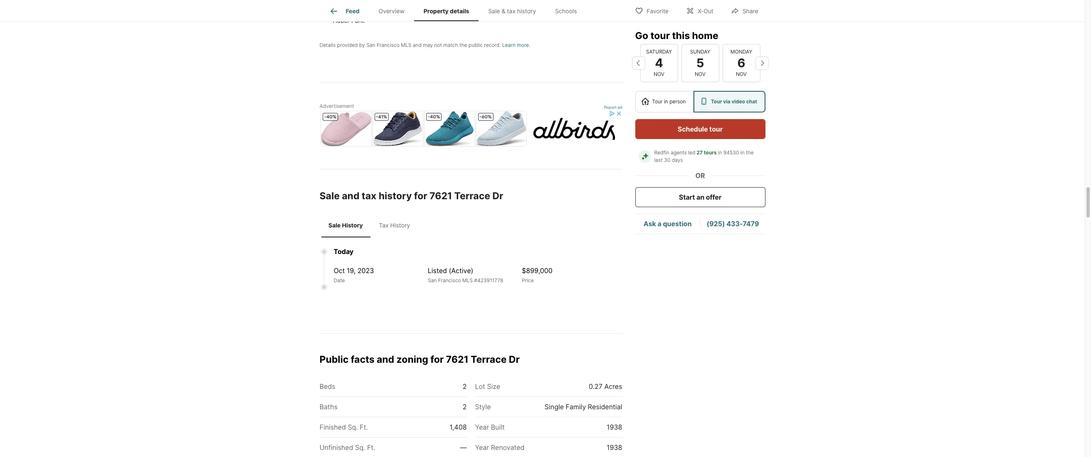Task type: vqa. For each thing, say whether or not it's contained in the screenshot.
tour corresponding to Go
yes



Task type: locate. For each thing, give the bounding box(es) containing it.
0 horizontal spatial for
[[414, 191, 427, 202]]

the right 94530
[[746, 150, 754, 156]]

433-
[[727, 220, 743, 229]]

0 horizontal spatial tax
[[362, 191, 377, 202]]

1 horizontal spatial francisco
[[438, 278, 461, 284]]

0 vertical spatial tab list
[[320, 0, 593, 21]]

question
[[663, 220, 692, 229]]

1 vertical spatial 2
[[463, 403, 467, 412]]

mls inside listed (active) san francisco mls #423911778
[[462, 278, 473, 284]]

home
[[692, 30, 719, 42]]

in right 94530
[[741, 150, 745, 156]]

led
[[688, 150, 696, 156]]

single family residential
[[545, 403, 622, 412]]

monday 6 nov
[[731, 49, 752, 77]]

ad
[[618, 105, 622, 110]]

1 vertical spatial ft.
[[367, 444, 375, 452]]

1 vertical spatial for
[[431, 354, 444, 366]]

0 horizontal spatial tour
[[652, 99, 663, 105]]

1
[[424, 8, 427, 16]]

#423911778
[[474, 278, 503, 284]]

in left person
[[664, 99, 668, 105]]

tour in person option
[[635, 91, 694, 113]]

0 horizontal spatial in
[[664, 99, 668, 105]]

1 tour from the left
[[652, 99, 663, 105]]

details provided by san francisco mls and may not match the public record. learn more.
[[320, 42, 530, 48]]

tax inside tab
[[507, 8, 516, 15]]

1 history from the left
[[342, 222, 363, 229]]

1 horizontal spatial in
[[718, 150, 722, 156]]

tour in person
[[652, 99, 686, 105]]

0 horizontal spatial on
[[382, 0, 389, 7]]

dr for zoning
[[509, 354, 520, 366]]

in right tours
[[718, 150, 722, 156]]

sale & tax history tab
[[479, 1, 546, 21]]

tab list
[[320, 0, 593, 21], [320, 214, 421, 238]]

sale up "today" at left bottom
[[328, 222, 341, 229]]

advertisement
[[320, 103, 354, 110]]

price
[[522, 278, 534, 284]]

2 horizontal spatial dr
[[509, 354, 520, 366]]

2 horizontal spatial nov
[[736, 71, 747, 77]]

for right 'zoning'
[[431, 354, 444, 366]]

1938 for year renovated
[[607, 444, 622, 452]]

2 2 from the top
[[463, 403, 467, 412]]

year
[[475, 424, 489, 432], [475, 444, 489, 452]]

1 horizontal spatial for
[[431, 354, 444, 366]]

ft. for finished sq. ft.
[[360, 424, 368, 432]]

report
[[604, 105, 617, 110]]

2 year from the top
[[475, 444, 489, 452]]

&
[[502, 8, 505, 15]]

francisco
[[377, 42, 400, 48], [438, 278, 461, 284]]

monday
[[731, 49, 752, 55]]

ft. up unfinished sq. ft.
[[360, 424, 368, 432]]

year for year built
[[475, 424, 489, 432]]

francisco down (active) at the bottom left
[[438, 278, 461, 284]]

tour right schedule on the right
[[710, 125, 723, 134]]

1 vertical spatial history
[[379, 191, 412, 202]]

1 vertical spatial san
[[428, 278, 437, 284]]

agents
[[671, 150, 687, 156]]

7621
[[430, 191, 452, 202], [446, 354, 469, 366]]

sale left &
[[488, 8, 500, 15]]

terrace
[[454, 191, 490, 202], [471, 354, 507, 366]]

family
[[566, 403, 586, 412]]

2 vertical spatial dr
[[509, 354, 520, 366]]

1 2 from the top
[[463, 383, 467, 391]]

0 vertical spatial terrace
[[454, 191, 490, 202]]

huber
[[333, 17, 350, 24]]

1 1938 from the top
[[607, 424, 622, 432]]

0 vertical spatial the
[[460, 42, 467, 48]]

sale up sale history
[[320, 191, 340, 202]]

nov inside saturday 4 nov
[[654, 71, 665, 77]]

year built
[[475, 424, 505, 432]]

2 history from the left
[[390, 222, 410, 229]]

1 vertical spatial year
[[475, 444, 489, 452]]

1 vertical spatial tax
[[362, 191, 377, 202]]

1 horizontal spatial history
[[517, 8, 536, 15]]

1 horizontal spatial nov
[[695, 71, 706, 77]]

ft. down the finished sq. ft.
[[367, 444, 375, 452]]

0 horizontal spatial mls
[[401, 42, 411, 48]]

person
[[670, 99, 686, 105]]

ad region
[[320, 110, 622, 148]]

1 year from the top
[[475, 424, 489, 432]]

1 horizontal spatial tour
[[711, 99, 722, 105]]

0 vertical spatial 7621
[[430, 191, 452, 202]]

tour inside "option"
[[711, 99, 722, 105]]

2 for beds
[[463, 383, 467, 391]]

tab list containing feed
[[320, 0, 593, 21]]

baths
[[320, 403, 338, 412]]

0 horizontal spatial san
[[366, 42, 375, 48]]

1 horizontal spatial dr
[[493, 191, 503, 202]]

sale history
[[328, 222, 363, 229]]

1 horizontal spatial the
[[746, 150, 754, 156]]

tour for tour via video chat
[[711, 99, 722, 105]]

sale
[[488, 8, 500, 15], [320, 191, 340, 202], [328, 222, 341, 229]]

1 vertical spatial terrace
[[471, 354, 507, 366]]

start
[[679, 193, 695, 202]]

nov
[[654, 71, 665, 77], [695, 71, 706, 77], [736, 71, 747, 77]]

san down "listed"
[[428, 278, 437, 284]]

on down gavin
[[391, 8, 398, 16]]

mls left may
[[401, 42, 411, 48]]

history
[[342, 222, 363, 229], [390, 222, 410, 229]]

from
[[447, 0, 460, 7]]

a
[[658, 220, 662, 229]]

property details
[[424, 8, 469, 15]]

0 vertical spatial for
[[414, 191, 427, 202]]

0 horizontal spatial nov
[[654, 71, 665, 77]]

seaview
[[423, 0, 446, 7]]

francisco inside listed (active) san francisco mls #423911778
[[438, 278, 461, 284]]

history up tax history
[[379, 191, 412, 202]]

2 tour from the left
[[711, 99, 722, 105]]

1 nov from the left
[[654, 71, 665, 77]]

sq.
[[348, 424, 358, 432], [355, 444, 365, 452]]

tax right &
[[507, 8, 516, 15]]

for for history
[[414, 191, 427, 202]]

1 horizontal spatial history
[[390, 222, 410, 229]]

1 horizontal spatial tour
[[710, 125, 723, 134]]

0 horizontal spatial history
[[379, 191, 412, 202]]

3 nov from the left
[[736, 71, 747, 77]]

tour left via
[[711, 99, 722, 105]]

francisco right the by
[[377, 42, 400, 48]]

0 vertical spatial 1938
[[607, 424, 622, 432]]

more.
[[517, 42, 530, 48]]

history right &
[[517, 8, 536, 15]]

south
[[364, 0, 380, 7]]

sunday 5 nov
[[690, 49, 711, 77]]

0 horizontal spatial dr
[[407, 0, 414, 7]]

last
[[654, 157, 663, 163]]

sale for sale & tax history
[[488, 8, 500, 15]]

0 vertical spatial tax
[[507, 8, 516, 15]]

1 vertical spatial on
[[391, 8, 398, 16]]

renovated
[[491, 444, 525, 452]]

—
[[460, 444, 467, 452]]

1 horizontal spatial mls
[[462, 278, 473, 284]]

history inside tab
[[517, 8, 536, 15]]

6
[[738, 56, 746, 70]]

today
[[334, 248, 354, 256]]

sq. right finished
[[348, 424, 358, 432]]

1 horizontal spatial on
[[391, 8, 398, 16]]

and down south
[[367, 8, 377, 16]]

san right the by
[[366, 42, 375, 48]]

tax history tab
[[370, 216, 419, 236]]

tour
[[652, 99, 663, 105], [711, 99, 722, 105]]

0 horizontal spatial the
[[460, 42, 467, 48]]

mls down (active) at the bottom left
[[462, 278, 473, 284]]

and
[[367, 8, 377, 16], [413, 42, 422, 48], [342, 191, 360, 202], [377, 354, 394, 366]]

0 vertical spatial 2
[[463, 383, 467, 391]]

learn
[[502, 42, 516, 48]]

schedule tour button
[[635, 119, 765, 139]]

history up "today" at left bottom
[[342, 222, 363, 229]]

1 vertical spatial 1938
[[607, 444, 622, 452]]

previous image
[[632, 57, 645, 70]]

1 vertical spatial sq.
[[355, 444, 365, 452]]

block
[[428, 8, 443, 16]]

1 vertical spatial francisco
[[438, 278, 461, 284]]

(925) 433-7479 link
[[707, 220, 759, 229]]

1 vertical spatial sale
[[320, 191, 340, 202]]

2 vertical spatial sale
[[328, 222, 341, 229]]

None button
[[640, 44, 678, 82], [681, 44, 719, 82], [723, 44, 760, 82], [640, 44, 678, 82], [681, 44, 719, 82], [723, 44, 760, 82]]

0 horizontal spatial tour
[[651, 30, 670, 42]]

on up turn
[[382, 0, 389, 7]]

94530
[[724, 150, 739, 156]]

next image
[[755, 57, 769, 70]]

0 vertical spatial ft.
[[360, 424, 368, 432]]

0.27 acres
[[589, 383, 622, 391]]

0 vertical spatial history
[[517, 8, 536, 15]]

moesser
[[333, 8, 357, 16]]

7479
[[743, 220, 759, 229]]

nov for 5
[[695, 71, 706, 77]]

ft.
[[360, 424, 368, 432], [367, 444, 375, 452]]

1 horizontal spatial tax
[[507, 8, 516, 15]]

year left built
[[475, 424, 489, 432]]

0 vertical spatial mls
[[401, 42, 411, 48]]

2 left style
[[463, 403, 467, 412]]

0 horizontal spatial history
[[342, 222, 363, 229]]

favorite button
[[628, 2, 676, 19]]

0 vertical spatial tour
[[651, 30, 670, 42]]

public
[[469, 42, 483, 48]]

nov inside sunday 5 nov
[[695, 71, 706, 77]]

1 vertical spatial tab list
[[320, 214, 421, 238]]

0 vertical spatial sq.
[[348, 424, 358, 432]]

start an offer
[[679, 193, 722, 202]]

tour inside button
[[710, 125, 723, 134]]

overview tab
[[369, 1, 414, 21]]

list box
[[635, 91, 765, 113]]

listed
[[428, 267, 447, 275]]

1 horizontal spatial san
[[428, 278, 437, 284]]

history for &
[[517, 8, 536, 15]]

public
[[320, 354, 349, 366]]

0 vertical spatial dr
[[407, 0, 414, 7]]

1 vertical spatial the
[[746, 150, 754, 156]]

history right tax
[[390, 222, 410, 229]]

report ad
[[604, 105, 622, 110]]

style
[[475, 403, 491, 412]]

nov inside 'monday 6 nov'
[[736, 71, 747, 77]]

1 tab list from the top
[[320, 0, 593, 21]]

nov for 4
[[654, 71, 665, 77]]

redfin agents led 27 tours in 94530
[[654, 150, 739, 156]]

history inside "tab"
[[390, 222, 410, 229]]

san
[[366, 42, 375, 48], [428, 278, 437, 284]]

the left public
[[460, 42, 467, 48]]

1 vertical spatial 7621
[[446, 354, 469, 366]]

0 vertical spatial sale
[[488, 8, 500, 15]]

sq. right unfinished
[[355, 444, 365, 452]]

nov down 6
[[736, 71, 747, 77]]

0 vertical spatial year
[[475, 424, 489, 432]]

nov down 5 at the right top
[[695, 71, 706, 77]]

1 vertical spatial tour
[[710, 125, 723, 134]]

0 vertical spatial san
[[366, 42, 375, 48]]

1 vertical spatial mls
[[462, 278, 473, 284]]

nov down 4
[[654, 71, 665, 77]]

list box containing tour in person
[[635, 91, 765, 113]]

san inside listed (active) san francisco mls #423911778
[[428, 278, 437, 284]]

for up tax history "tab"
[[414, 191, 427, 202]]

2 horizontal spatial in
[[741, 150, 745, 156]]

tour left person
[[652, 99, 663, 105]]

tax up sale history
[[362, 191, 377, 202]]

sale history tab
[[321, 216, 370, 236]]

2 1938 from the top
[[607, 444, 622, 452]]

the
[[460, 42, 467, 48], [746, 150, 754, 156]]

in inside the in the last 30 days
[[741, 150, 745, 156]]

year right — on the left
[[475, 444, 489, 452]]

0 horizontal spatial francisco
[[377, 42, 400, 48]]

2 left lot
[[463, 383, 467, 391]]

2 tab list from the top
[[320, 214, 421, 238]]

2 nov from the left
[[695, 71, 706, 77]]

0 vertical spatial on
[[382, 0, 389, 7]]

1 vertical spatial dr
[[493, 191, 503, 202]]

tour inside option
[[652, 99, 663, 105]]

residential
[[588, 403, 622, 412]]

tour up saturday
[[651, 30, 670, 42]]

redfin
[[654, 150, 670, 156]]

for
[[414, 191, 427, 202], [431, 354, 444, 366]]

and right "facts"
[[377, 354, 394, 366]]

history inside tab
[[342, 222, 363, 229]]

west
[[445, 8, 458, 16]]



Task type: describe. For each thing, give the bounding box(es) containing it.
finished sq. ft.
[[320, 424, 368, 432]]

ask a question link
[[644, 220, 692, 229]]

ask
[[644, 220, 656, 229]]

match
[[443, 42, 458, 48]]

terrace.
[[400, 8, 422, 16]]

tab list containing sale history
[[320, 214, 421, 238]]

$899,000 price
[[522, 267, 553, 284]]

year for year renovated
[[475, 444, 489, 452]]

(925)
[[707, 220, 725, 229]]

unfinished
[[320, 444, 353, 452]]

$899,000
[[522, 267, 553, 275]]

share button
[[724, 2, 765, 19]]

schools
[[555, 8, 577, 15]]

lot
[[475, 383, 485, 391]]

listed (active) san francisco mls #423911778
[[428, 267, 503, 284]]

tax history
[[379, 222, 410, 229]]

30
[[664, 157, 671, 163]]

via
[[723, 99, 731, 105]]

facts
[[351, 354, 375, 366]]

oct 19, 2023 date
[[334, 267, 374, 284]]

provided
[[337, 42, 358, 48]]

built
[[491, 424, 505, 432]]

sale for sale history
[[328, 222, 341, 229]]

tour for tour in person
[[652, 99, 663, 105]]

sq. for unfinished
[[355, 444, 365, 452]]

in the last 30 days
[[654, 150, 755, 163]]

date
[[334, 278, 345, 284]]

tax for and
[[362, 191, 377, 202]]

7621 for history
[[430, 191, 452, 202]]

days
[[672, 157, 683, 163]]

tour via video chat option
[[694, 91, 765, 113]]

in inside option
[[664, 99, 668, 105]]

sale for sale and tax history for 7621 terrace dr
[[320, 191, 340, 202]]

ln
[[358, 8, 365, 16]]

schools tab
[[546, 1, 587, 21]]

south on gavin dr or seaview from moesser ln and turn on terrace. 1 block west of huber park.
[[333, 0, 465, 24]]

video
[[732, 99, 745, 105]]

or
[[696, 172, 705, 180]]

property details tab
[[414, 1, 479, 21]]

details
[[450, 8, 469, 15]]

details
[[320, 42, 336, 48]]

terrace for sale and tax history for 7621 terrace dr
[[454, 191, 490, 202]]

x-
[[698, 7, 704, 14]]

oct
[[334, 267, 345, 275]]

tour via video chat
[[711, 99, 757, 105]]

history for tax history
[[390, 222, 410, 229]]

finished
[[320, 424, 346, 432]]

(925) 433-7479
[[707, 220, 759, 229]]

the inside the in the last 30 days
[[746, 150, 754, 156]]

or
[[415, 0, 421, 7]]

property
[[424, 8, 449, 15]]

single
[[545, 403, 564, 412]]

(active)
[[449, 267, 473, 275]]

ask a question
[[644, 220, 692, 229]]

history for sale history
[[342, 222, 363, 229]]

2023
[[358, 267, 374, 275]]

an
[[697, 193, 705, 202]]

size
[[487, 383, 500, 391]]

and inside south on gavin dr or seaview from moesser ln and turn on terrace. 1 block west of huber park.
[[367, 8, 377, 16]]

saturday 4 nov
[[646, 49, 672, 77]]

5
[[696, 56, 704, 70]]

zoning
[[397, 354, 428, 366]]

2 for baths
[[463, 403, 467, 412]]

feed
[[346, 8, 360, 15]]

for for zoning
[[431, 354, 444, 366]]

not
[[434, 42, 442, 48]]

this
[[672, 30, 690, 42]]

0.27
[[589, 383, 603, 391]]

dr inside south on gavin dr or seaview from moesser ln and turn on terrace. 1 block west of huber park.
[[407, 0, 414, 7]]

chat
[[746, 99, 757, 105]]

saturday
[[646, 49, 672, 55]]

sale and tax history for 7621 terrace dr
[[320, 191, 503, 202]]

ft. for unfinished sq. ft.
[[367, 444, 375, 452]]

gavin
[[390, 0, 406, 7]]

sq. for finished
[[348, 424, 358, 432]]

acres
[[604, 383, 622, 391]]

27
[[697, 150, 703, 156]]

report ad button
[[604, 105, 622, 112]]

x-out button
[[679, 2, 721, 19]]

offer
[[706, 193, 722, 202]]

7621 for zoning
[[446, 354, 469, 366]]

1938 for year built
[[607, 424, 622, 432]]

terrace for public facts and zoning for 7621 terrace dr
[[471, 354, 507, 366]]

4
[[655, 56, 663, 70]]

1,408
[[450, 424, 467, 432]]

tour for schedule
[[710, 125, 723, 134]]

year renovated
[[475, 444, 525, 452]]

schedule
[[678, 125, 708, 134]]

of
[[460, 8, 465, 16]]

unfinished sq. ft.
[[320, 444, 375, 452]]

record.
[[484, 42, 501, 48]]

history for and
[[379, 191, 412, 202]]

nov for 6
[[736, 71, 747, 77]]

tour for go
[[651, 30, 670, 42]]

and up sale history
[[342, 191, 360, 202]]

out
[[704, 7, 714, 14]]

favorite
[[647, 7, 669, 14]]

and left may
[[413, 42, 422, 48]]

tax for &
[[507, 8, 516, 15]]

dr for history
[[493, 191, 503, 202]]

beds
[[320, 383, 335, 391]]

0 vertical spatial francisco
[[377, 42, 400, 48]]

share
[[743, 7, 758, 14]]



